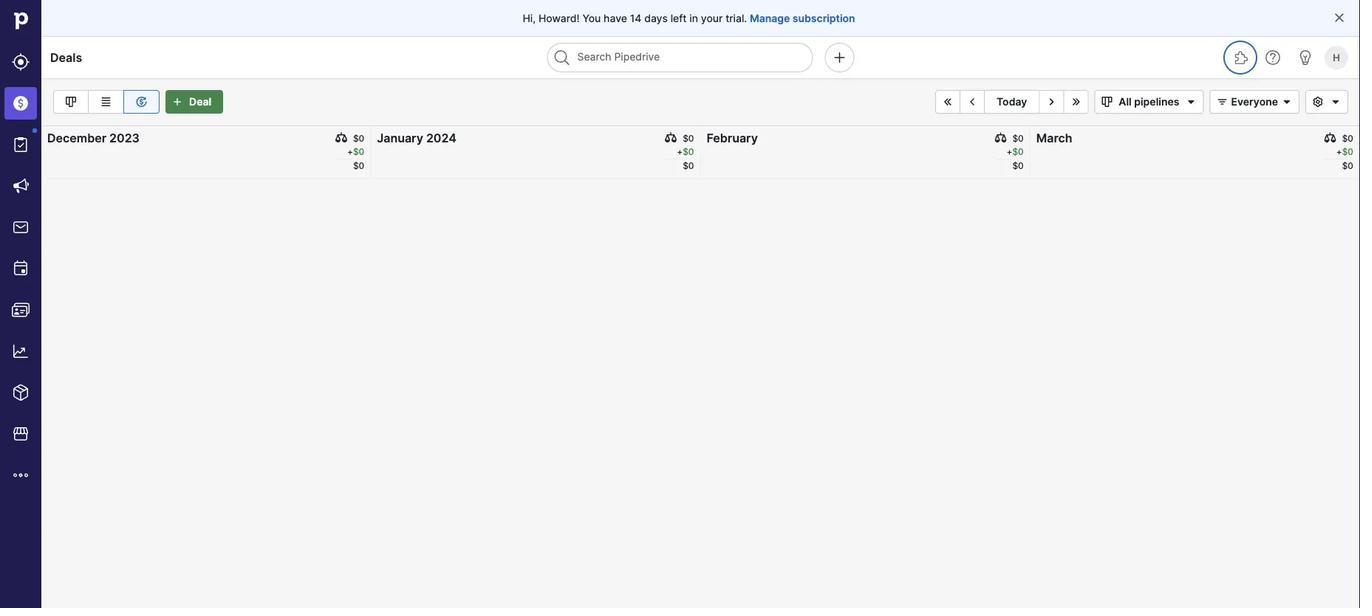 Task type: locate. For each thing, give the bounding box(es) containing it.
deals image
[[12, 95, 30, 112]]

+ $0 $0
[[347, 147, 364, 171], [677, 147, 694, 171], [1007, 147, 1024, 171], [1336, 147, 1354, 171]]

february
[[707, 131, 758, 145]]

+
[[347, 147, 353, 157], [677, 147, 683, 157], [1007, 147, 1013, 157], [1336, 147, 1342, 157]]

pipeline image
[[62, 93, 80, 111]]

leads image
[[12, 53, 30, 71]]

days
[[644, 12, 668, 24]]

color primary image
[[1098, 96, 1116, 108], [1183, 96, 1200, 108], [1214, 96, 1231, 108], [335, 132, 347, 144], [665, 132, 677, 144]]

4 + $0 $0 from the left
[[1336, 147, 1354, 171]]

color undefined image
[[12, 136, 30, 154]]

menu
[[0, 0, 41, 609]]

deal
[[189, 96, 211, 108]]

subscription
[[793, 12, 855, 24]]

in
[[690, 12, 698, 24]]

2 + $0 $0 from the left
[[677, 147, 694, 171]]

+ $0 $0 for february
[[1007, 147, 1024, 171]]

all pipelines
[[1119, 96, 1180, 108]]

1 + $0 $0 from the left
[[347, 147, 364, 171]]

1 + from the left
[[347, 147, 353, 157]]

2023
[[109, 131, 140, 145]]

insights image
[[12, 343, 30, 361]]

$0
[[353, 133, 364, 144], [683, 133, 694, 144], [1013, 133, 1024, 144], [1342, 133, 1354, 144], [353, 147, 364, 157], [683, 147, 694, 157], [1013, 147, 1024, 157], [1342, 147, 1354, 157], [353, 161, 364, 171], [683, 161, 694, 171], [1013, 161, 1024, 171], [1342, 161, 1354, 171]]

2 + from the left
[[677, 147, 683, 157]]

howard!
[[539, 12, 580, 24]]

color primary image
[[1334, 12, 1345, 24], [1278, 96, 1296, 108], [1309, 96, 1327, 108], [1327, 96, 1345, 108], [995, 132, 1007, 144], [1325, 132, 1336, 144]]

manage
[[750, 12, 790, 24]]

you
[[583, 12, 601, 24]]

h button
[[1322, 43, 1351, 72]]

+ for december 2023
[[347, 147, 353, 157]]

3 + $0 $0 from the left
[[1007, 147, 1024, 171]]

menu item
[[0, 83, 41, 124]]

jump forward 4 months image
[[1067, 96, 1085, 108]]

january
[[377, 131, 423, 145]]

jump back 4 months image
[[939, 96, 957, 108]]

december 2023
[[47, 131, 140, 145]]

quick help image
[[1264, 49, 1282, 66]]

3 + from the left
[[1007, 147, 1013, 157]]

all
[[1119, 96, 1132, 108]]

4 + from the left
[[1336, 147, 1342, 157]]

december
[[47, 131, 106, 145]]

left
[[671, 12, 687, 24]]

quick add image
[[831, 49, 849, 66]]

Search Pipedrive field
[[547, 43, 813, 72]]

your
[[701, 12, 723, 24]]

march
[[1036, 131, 1072, 145]]

h
[[1333, 52, 1340, 63]]



Task type: vqa. For each thing, say whether or not it's contained in the screenshot.
"+ $0 $0" for December 2023
yes



Task type: describe. For each thing, give the bounding box(es) containing it.
sales inbox image
[[12, 219, 30, 236]]

manage subscription link
[[750, 11, 855, 25]]

today
[[997, 96, 1027, 108]]

campaigns image
[[12, 177, 30, 195]]

activities image
[[12, 260, 30, 278]]

+ for march
[[1336, 147, 1342, 157]]

color primary inverted image
[[168, 96, 186, 108]]

all pipelines button
[[1094, 90, 1204, 114]]

more image
[[12, 467, 30, 485]]

color primary image inside everyone button
[[1278, 96, 1296, 108]]

next month image
[[1043, 96, 1060, 108]]

have
[[604, 12, 627, 24]]

home image
[[10, 10, 32, 32]]

products image
[[12, 384, 30, 402]]

+ $0 $0 for january 2024
[[677, 147, 694, 171]]

january 2024
[[377, 131, 457, 145]]

list image
[[97, 93, 115, 111]]

+ $0 $0 for march
[[1336, 147, 1354, 171]]

sales assistant image
[[1297, 49, 1314, 66]]

today button
[[985, 90, 1040, 114]]

deal button
[[166, 90, 223, 114]]

marketplace image
[[12, 426, 30, 443]]

deals
[[50, 50, 82, 65]]

color primary image inside everyone button
[[1214, 96, 1231, 108]]

hi,
[[523, 12, 536, 24]]

everyone button
[[1210, 90, 1300, 114]]

+ for february
[[1007, 147, 1013, 157]]

forecast image
[[133, 93, 150, 111]]

hi, howard! you have 14 days left in your  trial. manage subscription
[[523, 12, 855, 24]]

14
[[630, 12, 642, 24]]

trial.
[[726, 12, 747, 24]]

previous month image
[[963, 96, 981, 108]]

+ $0 $0 for december 2023
[[347, 147, 364, 171]]

2024
[[426, 131, 457, 145]]

everyone
[[1231, 96, 1278, 108]]

pipelines
[[1134, 96, 1180, 108]]

+ for january 2024
[[677, 147, 683, 157]]

contacts image
[[12, 301, 30, 319]]



